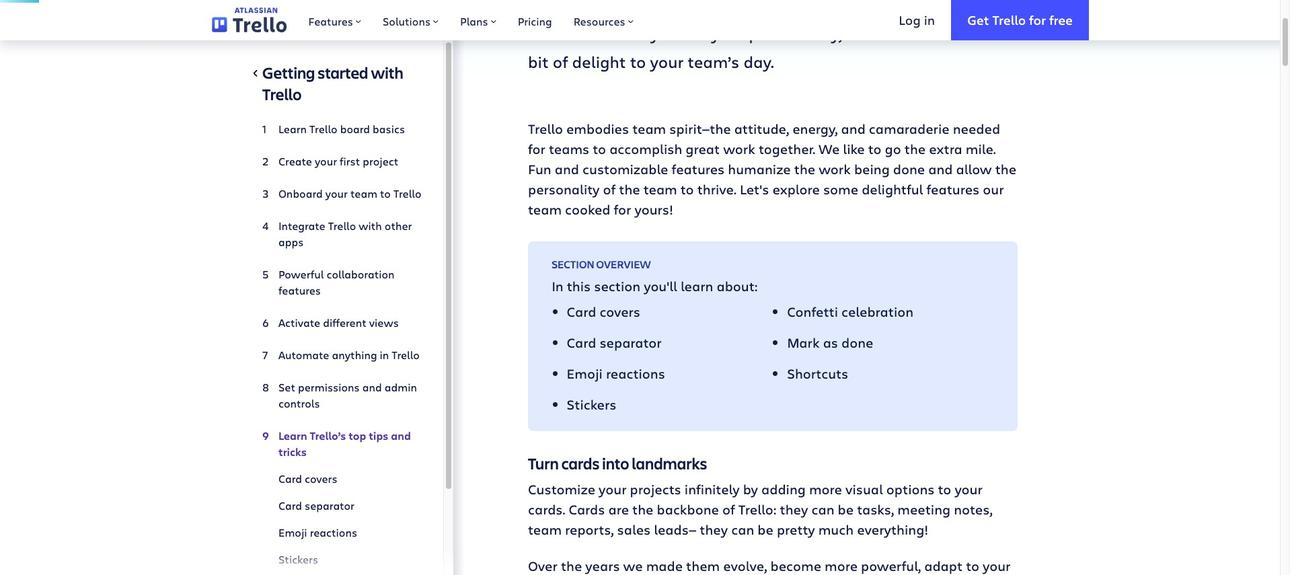 Task type: locate. For each thing, give the bounding box(es) containing it.
trello up the other
[[393, 186, 421, 200]]

to inside turn cards into landmarks customize your projects infinitely by adding more visual options to your cards. cards are the backbone of trello: they can be tasks, meeting notes, team reports, sales leads— they can be pretty much everything!
[[938, 480, 951, 498]]

0 vertical spatial work
[[723, 140, 755, 158]]

your
[[711, 22, 745, 44], [650, 50, 684, 73], [315, 154, 337, 168], [325, 186, 348, 200], [599, 480, 627, 498], [955, 480, 983, 498]]

more left 'visual'
[[809, 480, 842, 498]]

your up are
[[599, 480, 627, 498]]

team up yours!
[[643, 180, 677, 198]]

about:
[[717, 277, 758, 295]]

mile.
[[966, 140, 996, 158]]

powerful collaboration features link
[[262, 261, 422, 304]]

1 horizontal spatial separator
[[600, 334, 662, 352]]

adding
[[761, 480, 806, 498]]

get trello for free link
[[951, 0, 1089, 40]]

1 vertical spatial covers
[[305, 471, 337, 486]]

and up a
[[931, 0, 961, 16]]

1 horizontal spatial stickers
[[567, 395, 616, 414]]

learn up productivity,
[[795, 0, 837, 16]]

2 vertical spatial of
[[722, 500, 735, 519]]

0 vertical spatial they
[[780, 500, 808, 519]]

team
[[632, 120, 666, 138], [643, 180, 677, 198], [350, 186, 377, 200], [528, 200, 562, 219], [528, 521, 562, 539]]

2 horizontal spatial features
[[926, 180, 979, 198]]

solutions
[[383, 14, 431, 28]]

free
[[1049, 11, 1073, 28]]

some
[[823, 180, 858, 198]]

accomplish
[[609, 140, 682, 158]]

plans button
[[449, 0, 507, 40]]

delight
[[572, 50, 626, 73]]

more left done.
[[705, 0, 745, 16]]

features
[[672, 160, 725, 178], [926, 180, 979, 198], [278, 283, 321, 297]]

0 horizontal spatial separator
[[305, 498, 354, 513]]

have
[[528, 0, 567, 16]]

trello inside integrate trello with other apps
[[328, 219, 356, 233]]

0 vertical spatial done
[[893, 160, 925, 178]]

done right the as
[[841, 334, 873, 352]]

and left the admin
[[362, 380, 382, 394]]

0 horizontal spatial of
[[553, 50, 568, 73]]

0 horizontal spatial be
[[758, 521, 773, 539]]

2 horizontal spatial for
[[1029, 11, 1046, 28]]

features down powerful
[[278, 283, 321, 297]]

trello's left top on the bottom left of the page
[[310, 428, 346, 443]]

get
[[967, 11, 989, 28]]

to inside have fun while getting more done. learn trello's tips and tricks, that will not only boost your productivity, but also add a little bit of delight to your team's day.
[[630, 50, 646, 73]]

your left first
[[315, 154, 337, 168]]

card
[[567, 303, 596, 321], [567, 334, 596, 352], [278, 471, 302, 486], [278, 498, 302, 513]]

of inside have fun while getting more done. learn trello's tips and tricks, that will not only boost your productivity, but also add a little bit of delight to your team's day.
[[553, 50, 568, 73]]

1 horizontal spatial work
[[819, 160, 851, 178]]

card covers
[[567, 303, 640, 321], [278, 471, 337, 486]]

they up pretty
[[780, 500, 808, 519]]

turn cards into landmarks customize your projects infinitely by adding more visual options to your cards. cards are the backbone of trello: they can be tasks, meeting notes, team reports, sales leads— they can be pretty much everything!
[[528, 453, 993, 539]]

learn for learn trello board basics
[[278, 122, 307, 136]]

1 horizontal spatial for
[[614, 200, 631, 219]]

emoji
[[567, 365, 603, 383], [278, 525, 307, 539]]

0 vertical spatial covers
[[600, 303, 640, 321]]

views
[[369, 315, 399, 330]]

set permissions and admin controls
[[278, 380, 417, 410]]

with
[[371, 62, 403, 83], [359, 219, 382, 233]]

1 vertical spatial features
[[926, 180, 979, 198]]

1 horizontal spatial trello's
[[841, 0, 894, 16]]

trello
[[992, 11, 1026, 28], [262, 83, 302, 105], [528, 120, 563, 138], [309, 122, 337, 136], [393, 186, 421, 200], [328, 219, 356, 233], [392, 348, 420, 362]]

covers
[[600, 303, 640, 321], [305, 471, 337, 486]]

we
[[819, 140, 840, 158]]

done
[[893, 160, 925, 178], [841, 334, 873, 352]]

tips up add
[[898, 0, 927, 16]]

team up accomplish
[[632, 120, 666, 138]]

add
[[913, 22, 942, 44]]

of down 'infinitely'
[[722, 500, 735, 519]]

0 vertical spatial reactions
[[606, 365, 665, 383]]

1 vertical spatial stickers
[[278, 552, 318, 566]]

separator
[[600, 334, 662, 352], [305, 498, 354, 513]]

trello left started
[[262, 83, 302, 105]]

personality
[[528, 180, 600, 198]]

with for trello
[[359, 219, 382, 233]]

with inside getting started with trello
[[371, 62, 403, 83]]

the up the sales
[[632, 500, 653, 519]]

1 horizontal spatial more
[[809, 480, 842, 498]]

started
[[318, 62, 368, 83]]

1 vertical spatial with
[[359, 219, 382, 233]]

card covers down section
[[567, 303, 640, 321]]

with right started
[[371, 62, 403, 83]]

for left yours!
[[614, 200, 631, 219]]

in
[[924, 11, 935, 28], [380, 348, 389, 362]]

features down great
[[672, 160, 725, 178]]

separator down section
[[600, 334, 662, 352]]

0 vertical spatial emoji
[[567, 365, 603, 383]]

trello down onboard your team to trello link
[[328, 219, 356, 233]]

covers up card separator link
[[305, 471, 337, 486]]

0 horizontal spatial emoji
[[278, 525, 307, 539]]

onboard your team to trello
[[278, 186, 421, 200]]

be up much
[[838, 500, 854, 519]]

1 vertical spatial can
[[731, 521, 754, 539]]

work down we on the top right
[[819, 160, 851, 178]]

1 vertical spatial done
[[841, 334, 873, 352]]

humanize
[[728, 160, 791, 178]]

0 vertical spatial learn
[[795, 0, 837, 16]]

of inside trello embodies team spirit—the attitude, energy, and camaraderie needed for teams to accomplish great work together. we like to go the extra mile. fun and customizable features humanize the work being done and allow the personality of the team to thrive. let's explore some delightful features our team cooked for yours!
[[603, 180, 616, 198]]

0 vertical spatial features
[[672, 160, 725, 178]]

pricing
[[518, 14, 552, 28]]

separator down card covers link
[[305, 498, 354, 513]]

and up like
[[841, 120, 866, 138]]

1 horizontal spatial features
[[672, 160, 725, 178]]

in right log
[[924, 11, 935, 28]]

to down the project
[[380, 186, 391, 200]]

plans
[[460, 14, 488, 28]]

set permissions and admin controls link
[[262, 374, 422, 417]]

1 vertical spatial card separator
[[278, 498, 354, 513]]

stickers
[[567, 395, 616, 414], [278, 552, 318, 566]]

being
[[854, 160, 890, 178]]

to down only
[[630, 50, 646, 73]]

trello right the get
[[992, 11, 1026, 28]]

trello's up the but
[[841, 0, 894, 16]]

1 vertical spatial card covers
[[278, 471, 337, 486]]

0 horizontal spatial more
[[705, 0, 745, 16]]

teams
[[549, 140, 589, 158]]

1 vertical spatial trello's
[[310, 428, 346, 443]]

stickers up cards
[[567, 395, 616, 414]]

celebration
[[841, 303, 913, 321]]

0 vertical spatial tips
[[898, 0, 927, 16]]

2 horizontal spatial of
[[722, 500, 735, 519]]

0 vertical spatial can
[[811, 500, 834, 519]]

for up fun
[[528, 140, 545, 158]]

0 vertical spatial for
[[1029, 11, 1046, 28]]

2 vertical spatial learn
[[278, 428, 307, 443]]

learn trello's top tips and tricks
[[278, 428, 411, 459]]

embodies
[[566, 120, 629, 138]]

and
[[931, 0, 961, 16], [841, 120, 866, 138], [555, 160, 579, 178], [928, 160, 953, 178], [362, 380, 382, 394], [391, 428, 411, 443]]

little
[[960, 22, 996, 44]]

of inside turn cards into landmarks customize your projects infinitely by adding more visual options to your cards. cards are the backbone of trello: they can be tasks, meeting notes, team reports, sales leads— they can be pretty much everything!
[[722, 500, 735, 519]]

team down cards.
[[528, 521, 562, 539]]

and inside learn trello's top tips and tricks
[[391, 428, 411, 443]]

in right anything
[[380, 348, 389, 362]]

0 vertical spatial card covers
[[567, 303, 640, 321]]

0 horizontal spatial covers
[[305, 471, 337, 486]]

1 horizontal spatial card separator
[[567, 334, 662, 352]]

1 vertical spatial more
[[809, 480, 842, 498]]

and right top on the bottom left of the page
[[391, 428, 411, 443]]

more inside have fun while getting more done. learn trello's tips and tricks, that will not only boost your productivity, but also add a little bit of delight to your team's day.
[[705, 0, 745, 16]]

of right bit at the top
[[553, 50, 568, 73]]

0 horizontal spatial card covers
[[278, 471, 337, 486]]

1 vertical spatial learn
[[278, 122, 307, 136]]

0 vertical spatial card separator
[[567, 334, 662, 352]]

to up meeting
[[938, 480, 951, 498]]

permissions
[[298, 380, 360, 394]]

learn inside learn trello's top tips and tricks
[[278, 428, 307, 443]]

1 horizontal spatial tips
[[898, 0, 927, 16]]

the down camaraderie
[[904, 140, 926, 158]]

of
[[553, 50, 568, 73], [603, 180, 616, 198], [722, 500, 735, 519]]

0 horizontal spatial work
[[723, 140, 755, 158]]

0 horizontal spatial trello's
[[310, 428, 346, 443]]

they down backbone
[[700, 521, 728, 539]]

trello up the admin
[[392, 348, 420, 362]]

more
[[705, 0, 745, 16], [809, 480, 842, 498]]

sales
[[617, 521, 651, 539]]

to down embodies in the left of the page
[[593, 140, 606, 158]]

0 horizontal spatial stickers
[[278, 552, 318, 566]]

shortcuts
[[787, 365, 848, 383]]

have fun while getting more done. learn trello's tips and tricks, that will not only boost your productivity, but also add a little bit of delight to your team's day.
[[528, 0, 1010, 73]]

mark
[[787, 334, 820, 352]]

that
[[528, 22, 561, 44]]

boost
[[663, 22, 707, 44]]

learn up create
[[278, 122, 307, 136]]

with left the other
[[359, 219, 382, 233]]

trello inside trello embodies team spirit—the attitude, energy, and camaraderie needed for teams to accomplish great work together. we like to go the extra mile. fun and customizable features humanize the work being done and allow the personality of the team to thrive. let's explore some delightful features our team cooked for yours!
[[528, 120, 563, 138]]

1 horizontal spatial can
[[811, 500, 834, 519]]

0 vertical spatial more
[[705, 0, 745, 16]]

0 horizontal spatial card separator
[[278, 498, 354, 513]]

work up humanize
[[723, 140, 755, 158]]

different
[[323, 315, 366, 330]]

trello embodies team spirit—the attitude, energy, and camaraderie needed for teams to accomplish great work together. we like to go the extra mile. fun and customizable features humanize the work being done and allow the personality of the team to thrive. let's explore some delightful features our team cooked for yours!
[[528, 120, 1016, 219]]

0 vertical spatial trello's
[[841, 0, 894, 16]]

0 vertical spatial with
[[371, 62, 403, 83]]

can up much
[[811, 500, 834, 519]]

0 horizontal spatial features
[[278, 283, 321, 297]]

atlassian trello image
[[212, 8, 287, 33]]

stickers inside stickers link
[[278, 552, 318, 566]]

features down allow at right top
[[926, 180, 979, 198]]

0 horizontal spatial emoji reactions
[[278, 525, 357, 539]]

0 vertical spatial stickers
[[567, 395, 616, 414]]

1 horizontal spatial in
[[924, 11, 935, 28]]

your up notes,
[[955, 480, 983, 498]]

1 vertical spatial be
[[758, 521, 773, 539]]

trello's
[[841, 0, 894, 16], [310, 428, 346, 443]]

1 horizontal spatial of
[[603, 180, 616, 198]]

you'll
[[644, 277, 677, 295]]

0 vertical spatial of
[[553, 50, 568, 73]]

0 vertical spatial separator
[[600, 334, 662, 352]]

learn up tricks
[[278, 428, 307, 443]]

tips right top on the bottom left of the page
[[369, 428, 388, 443]]

card separator down card covers link
[[278, 498, 354, 513]]

and inside set permissions and admin controls
[[362, 380, 382, 394]]

project
[[363, 154, 398, 168]]

of down customizable
[[603, 180, 616, 198]]

card covers down tricks
[[278, 471, 337, 486]]

activate
[[278, 315, 320, 330]]

be down trello:
[[758, 521, 773, 539]]

attitude,
[[734, 120, 789, 138]]

1 horizontal spatial emoji
[[567, 365, 603, 383]]

0 horizontal spatial in
[[380, 348, 389, 362]]

0 horizontal spatial done
[[841, 334, 873, 352]]

projects
[[630, 480, 681, 498]]

infinitely
[[685, 480, 740, 498]]

card separator down section
[[567, 334, 662, 352]]

trello:
[[738, 500, 777, 519]]

and down teams
[[555, 160, 579, 178]]

0 horizontal spatial they
[[700, 521, 728, 539]]

automate
[[278, 348, 329, 362]]

notes,
[[954, 500, 993, 519]]

1 vertical spatial of
[[603, 180, 616, 198]]

0 vertical spatial emoji reactions
[[567, 365, 665, 383]]

trello up teams
[[528, 120, 563, 138]]

with inside integrate trello with other apps
[[359, 219, 382, 233]]

page progress progress bar
[[0, 0, 39, 3]]

1 horizontal spatial done
[[893, 160, 925, 178]]

other
[[385, 219, 412, 233]]

by
[[743, 480, 758, 498]]

covers down section
[[600, 303, 640, 321]]

team down first
[[350, 186, 377, 200]]

0 vertical spatial in
[[924, 11, 935, 28]]

1 vertical spatial in
[[380, 348, 389, 362]]

1 vertical spatial reactions
[[310, 525, 357, 539]]

emoji reactions
[[567, 365, 665, 383], [278, 525, 357, 539]]

landmarks
[[632, 453, 707, 474]]

1 horizontal spatial reactions
[[606, 365, 665, 383]]

2 vertical spatial features
[[278, 283, 321, 297]]

fun
[[528, 160, 551, 178]]

stickers down emoji reactions link
[[278, 552, 318, 566]]

not
[[597, 22, 623, 44]]

can
[[811, 500, 834, 519], [731, 521, 754, 539]]

1 horizontal spatial they
[[780, 500, 808, 519]]

options
[[886, 480, 935, 498]]

1 horizontal spatial be
[[838, 500, 854, 519]]

1 vertical spatial separator
[[305, 498, 354, 513]]

can down trello:
[[731, 521, 754, 539]]

be
[[838, 500, 854, 519], [758, 521, 773, 539]]

getting started with trello link
[[262, 62, 422, 110]]

1 vertical spatial emoji reactions
[[278, 525, 357, 539]]

reactions
[[606, 365, 665, 383], [310, 525, 357, 539]]

delightful
[[862, 180, 923, 198]]

much
[[818, 521, 854, 539]]

0 horizontal spatial tips
[[369, 428, 388, 443]]

learn inside have fun while getting more done. learn trello's tips and tricks, that will not only boost your productivity, but also add a little bit of delight to your team's day.
[[795, 0, 837, 16]]

the
[[904, 140, 926, 158], [794, 160, 815, 178], [995, 160, 1016, 178], [619, 180, 640, 198], [632, 500, 653, 519]]

1 vertical spatial tips
[[369, 428, 388, 443]]

0 horizontal spatial for
[[528, 140, 545, 158]]

automate anything in trello link
[[262, 342, 422, 369]]

0 horizontal spatial reactions
[[310, 525, 357, 539]]

for left free in the top right of the page
[[1029, 11, 1046, 28]]

done down go
[[893, 160, 925, 178]]



Task type: describe. For each thing, give the bounding box(es) containing it.
are
[[608, 500, 629, 519]]

section
[[552, 257, 595, 271]]

the inside turn cards into landmarks customize your projects infinitely by adding more visual options to your cards. cards are the backbone of trello: they can be tasks, meeting notes, team reports, sales leads— they can be pretty much everything!
[[632, 500, 653, 519]]

log
[[899, 11, 921, 28]]

yours!
[[635, 200, 673, 219]]

team's
[[688, 50, 739, 73]]

overview
[[596, 257, 651, 271]]

resources button
[[563, 0, 644, 40]]

log in link
[[883, 0, 951, 40]]

team inside turn cards into landmarks customize your projects infinitely by adding more visual options to your cards. cards are the backbone of trello: they can be tasks, meeting notes, team reports, sales leads— they can be pretty much everything!
[[528, 521, 562, 539]]

mark as done
[[787, 334, 873, 352]]

1 horizontal spatial covers
[[600, 303, 640, 321]]

while
[[600, 0, 642, 16]]

productivity,
[[749, 22, 842, 44]]

learn trello's top tips and tricks link
[[262, 422, 422, 465]]

backbone
[[657, 500, 719, 519]]

to left "thrive."
[[681, 180, 694, 198]]

trello inside getting started with trello
[[262, 83, 302, 105]]

the up our
[[995, 160, 1016, 178]]

log in
[[899, 11, 935, 28]]

solutions button
[[372, 0, 449, 40]]

integrate trello with other apps
[[278, 219, 412, 249]]

features button
[[298, 0, 372, 40]]

basics
[[373, 122, 405, 136]]

1 vertical spatial emoji
[[278, 525, 307, 539]]

a
[[946, 22, 956, 44]]

1 horizontal spatial card covers
[[567, 303, 640, 321]]

cards.
[[528, 500, 565, 519]]

your down boost
[[650, 50, 684, 73]]

stickers link
[[262, 546, 422, 573]]

done.
[[749, 0, 790, 16]]

1 horizontal spatial emoji reactions
[[567, 365, 665, 383]]

learn
[[681, 277, 713, 295]]

getting
[[262, 62, 315, 83]]

tips inside have fun while getting more done. learn trello's tips and tricks, that will not only boost your productivity, but also add a little bit of delight to your team's day.
[[898, 0, 927, 16]]

tricks
[[278, 445, 307, 459]]

integrate
[[278, 219, 325, 233]]

getting
[[646, 0, 701, 16]]

meeting
[[897, 500, 950, 519]]

tricks,
[[965, 0, 1010, 16]]

apps
[[278, 235, 304, 249]]

activate different views link
[[262, 309, 422, 336]]

together.
[[759, 140, 815, 158]]

to left go
[[868, 140, 882, 158]]

the up explore
[[794, 160, 815, 178]]

your up team's
[[711, 22, 745, 44]]

done inside trello embodies team spirit—the attitude, energy, and camaraderie needed for teams to accomplish great work together. we like to go the extra mile. fun and customizable features humanize the work being done and allow the personality of the team to thrive. let's explore some delightful features our team cooked for yours!
[[893, 160, 925, 178]]

our
[[983, 180, 1004, 198]]

in
[[552, 277, 563, 295]]

resources
[[574, 14, 625, 28]]

and down extra
[[928, 160, 953, 178]]

but
[[846, 22, 872, 44]]

explore
[[772, 180, 820, 198]]

automate anything in trello
[[278, 348, 420, 362]]

tips inside learn trello's top tips and tricks
[[369, 428, 388, 443]]

get trello for free
[[967, 11, 1073, 28]]

card covers inside card covers link
[[278, 471, 337, 486]]

camaraderie
[[869, 120, 949, 138]]

admin
[[385, 380, 417, 394]]

fun
[[571, 0, 596, 16]]

card covers link
[[262, 465, 422, 492]]

emoji reactions inside emoji reactions link
[[278, 525, 357, 539]]

great
[[686, 140, 720, 158]]

section overview in this section you'll learn about:
[[552, 257, 758, 295]]

first
[[340, 154, 360, 168]]

getting started with trello
[[262, 62, 403, 105]]

bit
[[528, 50, 549, 73]]

spirit—the
[[669, 120, 731, 138]]

customize
[[528, 480, 595, 498]]

section
[[594, 277, 640, 295]]

2 vertical spatial for
[[614, 200, 631, 219]]

learn for learn trello's top tips and tricks
[[278, 428, 307, 443]]

with for started
[[371, 62, 403, 83]]

and inside have fun while getting more done. learn trello's tips and tricks, that will not only boost your productivity, but also add a little bit of delight to your team's day.
[[931, 0, 961, 16]]

integrate trello with other apps link
[[262, 213, 422, 256]]

onboard
[[278, 186, 323, 200]]

features inside 'powerful collaboration features'
[[278, 283, 321, 297]]

powerful
[[278, 267, 324, 281]]

reports,
[[565, 521, 614, 539]]

needed
[[953, 120, 1000, 138]]

trello left board
[[309, 122, 337, 136]]

as
[[823, 334, 838, 352]]

1 vertical spatial they
[[700, 521, 728, 539]]

1 vertical spatial for
[[528, 140, 545, 158]]

team down personality
[[528, 200, 562, 219]]

0 vertical spatial be
[[838, 500, 854, 519]]

learn trello board basics
[[278, 122, 405, 136]]

only
[[627, 22, 659, 44]]

more inside turn cards into landmarks customize your projects infinitely by adding more visual options to your cards. cards are the backbone of trello: they can be tasks, meeting notes, team reports, sales leads— they can be pretty much everything!
[[809, 480, 842, 498]]

trello's inside learn trello's top tips and tricks
[[310, 428, 346, 443]]

pricing link
[[507, 0, 563, 40]]

features
[[308, 14, 353, 28]]

collaboration
[[327, 267, 394, 281]]

0 horizontal spatial can
[[731, 521, 754, 539]]

1 vertical spatial work
[[819, 160, 851, 178]]

cards
[[561, 453, 599, 474]]

your down 'create your first project'
[[325, 186, 348, 200]]

like
[[843, 140, 865, 158]]

cooked
[[565, 200, 610, 219]]

powerful collaboration features
[[278, 267, 394, 297]]

energy,
[[792, 120, 838, 138]]

will
[[565, 22, 593, 44]]

visual
[[845, 480, 883, 498]]

trello's inside have fun while getting more done. learn trello's tips and tricks, that will not only boost your productivity, but also add a little bit of delight to your team's day.
[[841, 0, 894, 16]]

go
[[885, 140, 901, 158]]

the down customizable
[[619, 180, 640, 198]]



Task type: vqa. For each thing, say whether or not it's contained in the screenshot.
Create from template… image related to Add a card Button below Action Items Link
no



